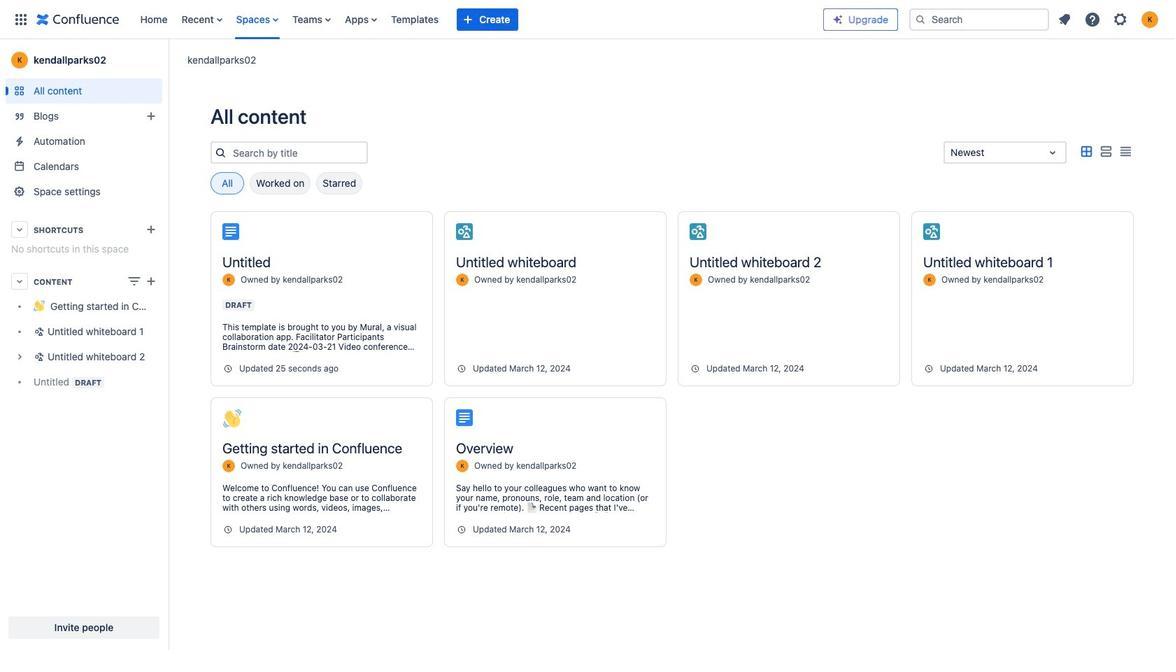 Task type: describe. For each thing, give the bounding box(es) containing it.
settings icon image
[[1113, 11, 1130, 28]]

cards image
[[1079, 143, 1095, 160]]

change view image
[[126, 273, 143, 290]]

2 whiteboard image from the left
[[690, 223, 707, 240]]

notification icon image
[[1057, 11, 1074, 28]]

add shortcut image
[[143, 221, 160, 238]]

space element
[[0, 39, 168, 650]]

open image
[[1045, 144, 1062, 161]]

global element
[[8, 0, 824, 39]]

help icon image
[[1085, 11, 1102, 28]]

collapse sidebar image
[[153, 46, 183, 74]]

3 whiteboard image from the left
[[924, 223, 941, 240]]

list for appswitcher icon
[[133, 0, 824, 39]]

1 whiteboard image from the left
[[456, 223, 473, 240]]

compact list image
[[1118, 143, 1135, 160]]



Task type: locate. For each thing, give the bounding box(es) containing it.
0 horizontal spatial page image
[[223, 223, 239, 240]]

1 horizontal spatial page image
[[456, 409, 473, 426]]

create a blog image
[[143, 108, 160, 125]]

list
[[133, 0, 824, 39], [1053, 7, 1168, 32]]

page image
[[223, 223, 239, 240], [456, 409, 473, 426]]

banner
[[0, 0, 1176, 39]]

None search field
[[910, 8, 1050, 30]]

create image
[[143, 273, 160, 290]]

profile picture image
[[223, 274, 235, 286], [456, 274, 469, 286], [690, 274, 703, 286], [924, 274, 937, 286], [223, 460, 235, 472], [456, 460, 469, 472]]

your profile and preferences image
[[1142, 11, 1159, 28]]

premium image
[[833, 14, 844, 25]]

appswitcher icon image
[[13, 11, 29, 28]]

1 vertical spatial page image
[[456, 409, 473, 426]]

1 horizontal spatial whiteboard image
[[690, 223, 707, 240]]

0 horizontal spatial list
[[133, 0, 824, 39]]

tree
[[6, 294, 162, 395]]

:wave: image
[[223, 409, 241, 428]]

2 horizontal spatial whiteboard image
[[924, 223, 941, 240]]

None text field
[[951, 146, 954, 160]]

confluence image
[[36, 11, 119, 28], [36, 11, 119, 28]]

Search field
[[910, 8, 1050, 30]]

:wave: image
[[223, 409, 241, 428]]

Search by title field
[[229, 143, 367, 162]]

whiteboard image
[[456, 223, 473, 240], [690, 223, 707, 240], [924, 223, 941, 240]]

0 horizontal spatial whiteboard image
[[456, 223, 473, 240]]

1 horizontal spatial list
[[1053, 7, 1168, 32]]

search image
[[916, 14, 927, 25]]

tree inside space element
[[6, 294, 162, 395]]

list image
[[1098, 143, 1115, 160]]

0 vertical spatial page image
[[223, 223, 239, 240]]

list for premium image
[[1053, 7, 1168, 32]]



Task type: vqa. For each thing, say whether or not it's contained in the screenshot.
Elevate Automation Upsell Image
no



